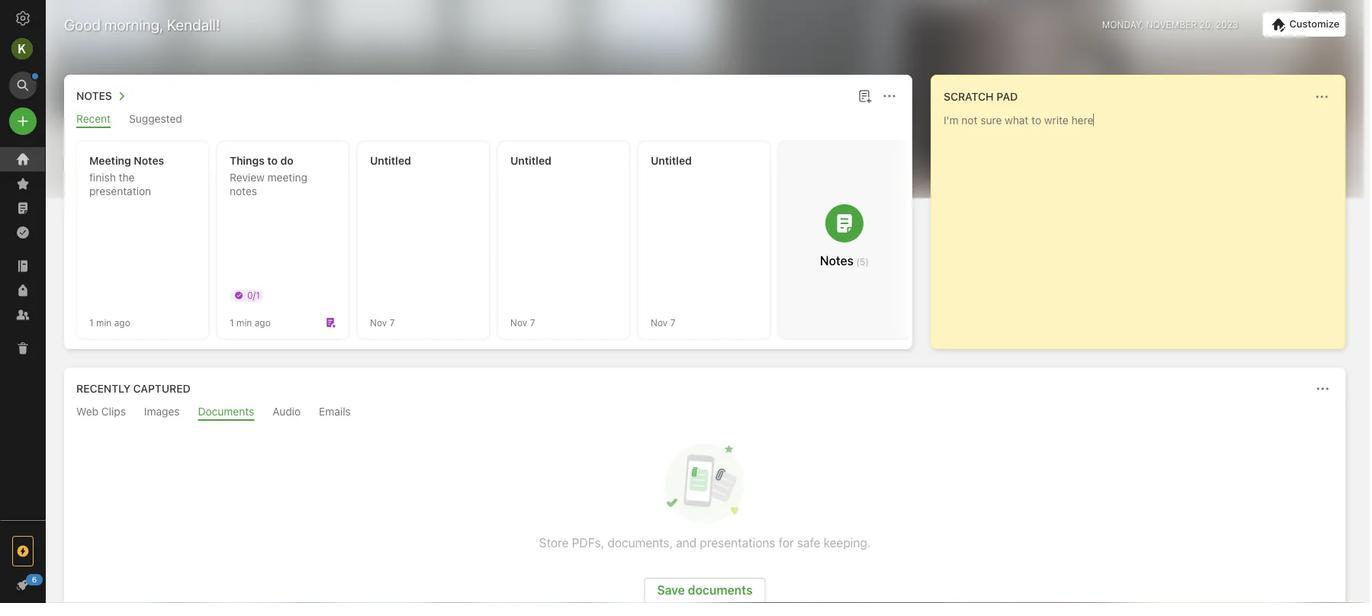 Task type: locate. For each thing, give the bounding box(es) containing it.
1 horizontal spatial notes
[[134, 155, 164, 167]]

1 min ago down the 0/1
[[230, 317, 271, 328]]

2 horizontal spatial nov
[[651, 317, 668, 328]]

tab list containing web clips
[[67, 406, 1343, 421]]

notes ( 5 )
[[820, 254, 869, 268]]

ago
[[114, 317, 130, 328], [255, 317, 271, 328]]

1 horizontal spatial ago
[[255, 317, 271, 328]]

black friday offer image
[[14, 543, 32, 561]]

0 horizontal spatial more actions image
[[881, 87, 899, 105]]

0 horizontal spatial nov
[[370, 317, 387, 328]]

review
[[230, 171, 265, 184]]

notes up recent
[[76, 90, 112, 102]]

web clips
[[76, 406, 126, 418]]

1 horizontal spatial nov
[[510, 317, 527, 328]]

0 horizontal spatial untitled
[[370, 155, 411, 167]]

pdfs,
[[572, 536, 604, 551]]

0 horizontal spatial nov 7
[[370, 317, 395, 328]]

1
[[89, 317, 94, 328], [230, 317, 234, 328]]

recent tab
[[76, 113, 111, 128]]

notes inside notes button
[[76, 90, 112, 102]]

for
[[779, 536, 794, 551]]

notes
[[76, 90, 112, 102], [134, 155, 164, 167], [820, 254, 854, 268]]

recently captured button
[[73, 380, 191, 398]]

save documents button
[[644, 578, 766, 604]]

1 horizontal spatial more actions image
[[1313, 88, 1331, 106]]

0 horizontal spatial notes
[[76, 90, 112, 102]]

0 horizontal spatial 7
[[390, 317, 395, 328]]

1 7 from the left
[[390, 317, 395, 328]]

2 1 from the left
[[230, 317, 234, 328]]

kendall!
[[167, 15, 220, 33]]

nov 7
[[370, 317, 395, 328], [510, 317, 535, 328], [651, 317, 676, 328]]

account image
[[11, 38, 33, 60]]

0 vertical spatial notes
[[76, 90, 112, 102]]

documents
[[688, 583, 753, 598]]

min
[[96, 317, 112, 328], [236, 317, 252, 328]]

clips
[[101, 406, 126, 418]]

2 horizontal spatial 7
[[670, 317, 676, 328]]

web clips tab
[[76, 406, 126, 421]]

2 tab list from the top
[[67, 406, 1343, 421]]

0 horizontal spatial min
[[96, 317, 112, 328]]

more actions field for scratch pad
[[1312, 86, 1333, 108]]

7
[[390, 317, 395, 328], [530, 317, 535, 328], [670, 317, 676, 328]]

meeting notes finish the presentation
[[89, 155, 164, 198]]

1 vertical spatial notes
[[134, 155, 164, 167]]

1 horizontal spatial nov 7
[[510, 317, 535, 328]]

captured
[[133, 383, 191, 395]]

1 horizontal spatial min
[[236, 317, 252, 328]]

2 horizontal spatial notes
[[820, 254, 854, 268]]

tree
[[0, 147, 46, 520]]

More actions field
[[879, 85, 900, 107], [1312, 86, 1333, 108], [1312, 378, 1334, 400]]

images
[[144, 406, 180, 418]]

more actions image
[[1314, 380, 1332, 398]]

2 ago from the left
[[255, 317, 271, 328]]

min down the 0/1
[[236, 317, 252, 328]]

(
[[856, 257, 860, 267]]

emails tab
[[319, 406, 351, 421]]

tab list containing recent
[[67, 113, 910, 128]]

min up recently
[[96, 317, 112, 328]]

1 min ago up recently
[[89, 317, 130, 328]]

suggested tab
[[129, 113, 182, 128]]

0 horizontal spatial 1
[[89, 317, 94, 328]]

2 vertical spatial notes
[[820, 254, 854, 268]]

untitled
[[370, 155, 411, 167], [510, 155, 552, 167], [651, 155, 692, 167]]

scratch pad
[[944, 90, 1018, 103]]

2 untitled from the left
[[510, 155, 552, 167]]

3 nov from the left
[[651, 317, 668, 328]]

3 7 from the left
[[670, 317, 676, 328]]

2 horizontal spatial nov 7
[[651, 317, 676, 328]]

the
[[119, 171, 135, 184]]

0 horizontal spatial ago
[[114, 317, 130, 328]]

0 horizontal spatial 1 min ago
[[89, 317, 130, 328]]

nov
[[370, 317, 387, 328], [510, 317, 527, 328], [651, 317, 668, 328]]

notes up the
[[134, 155, 164, 167]]

1 nov 7 from the left
[[370, 317, 395, 328]]

2 min from the left
[[236, 317, 252, 328]]

0 vertical spatial tab list
[[67, 113, 910, 128]]

more actions image
[[881, 87, 899, 105], [1313, 88, 1331, 106]]

november
[[1146, 19, 1197, 30]]

to
[[267, 155, 278, 167]]

1 tab list from the top
[[67, 113, 910, 128]]

1 vertical spatial tab list
[[67, 406, 1343, 421]]

1 horizontal spatial untitled
[[510, 155, 552, 167]]

1 min ago
[[89, 317, 130, 328], [230, 317, 271, 328]]

notes left (
[[820, 254, 854, 268]]

ago up recently captured 'button'
[[114, 317, 130, 328]]

meeting
[[267, 171, 307, 184]]

tab list for recently captured
[[67, 406, 1343, 421]]

1 horizontal spatial 1 min ago
[[230, 317, 271, 328]]

tab list
[[67, 113, 910, 128], [67, 406, 1343, 421]]

2 nov from the left
[[510, 317, 527, 328]]

20,
[[1200, 19, 1213, 30]]

Account field
[[0, 34, 46, 64]]

do
[[280, 155, 294, 167]]

1 horizontal spatial 1
[[230, 317, 234, 328]]

store pdfs, documents, and presentations for safe keeping.
[[539, 536, 871, 551]]

2 horizontal spatial untitled
[[651, 155, 692, 167]]

1 nov from the left
[[370, 317, 387, 328]]

notes
[[230, 185, 257, 198]]

documents,
[[608, 536, 673, 551]]

monday, november 20, 2023
[[1102, 19, 1239, 30]]

1 ago from the left
[[114, 317, 130, 328]]

1 horizontal spatial 7
[[530, 317, 535, 328]]

ago down the 0/1
[[255, 317, 271, 328]]

recent tab panel
[[64, 128, 923, 349]]



Task type: vqa. For each thing, say whether or not it's contained in the screenshot.
"notebook" to the right
no



Task type: describe. For each thing, give the bounding box(es) containing it.
audio
[[273, 406, 301, 418]]

things to do review meeting notes
[[230, 155, 307, 198]]

emails
[[319, 406, 351, 418]]

recent
[[76, 113, 111, 125]]

documents tab panel
[[64, 421, 1346, 604]]

tab list for notes
[[67, 113, 910, 128]]

safe
[[797, 536, 821, 551]]

click to expand image
[[39, 575, 51, 594]]

Help and Learning task checklist field
[[0, 573, 46, 597]]

3 untitled from the left
[[651, 155, 692, 167]]

save documents
[[657, 583, 753, 598]]

notes for notes ( 5 )
[[820, 254, 854, 268]]

monday,
[[1102, 19, 1144, 30]]

2 nov 7 from the left
[[510, 317, 535, 328]]

images tab
[[144, 406, 180, 421]]

1 untitled from the left
[[370, 155, 411, 167]]

documents
[[198, 406, 254, 418]]

web
[[76, 406, 98, 418]]

keeping.
[[824, 536, 871, 551]]

1 1 min ago from the left
[[89, 317, 130, 328]]

Start writing… text field
[[944, 114, 1344, 336]]

presentations
[[700, 536, 776, 551]]

presentation
[[89, 185, 151, 198]]

good morning, kendall!
[[64, 15, 220, 33]]

documents tab
[[198, 406, 254, 421]]

good
[[64, 15, 101, 33]]

2023
[[1216, 19, 1239, 30]]

1 1 from the left
[[89, 317, 94, 328]]

home image
[[14, 150, 32, 169]]

audio tab
[[273, 406, 301, 421]]

0/1
[[247, 290, 260, 301]]

meeting
[[89, 155, 131, 167]]

recently
[[76, 383, 130, 395]]

scratch pad button
[[941, 88, 1018, 106]]

notes inside meeting notes finish the presentation
[[134, 155, 164, 167]]

pad
[[997, 90, 1018, 103]]

1 min from the left
[[96, 317, 112, 328]]

recently captured
[[76, 383, 191, 395]]

suggested
[[129, 113, 182, 125]]

scratch
[[944, 90, 994, 103]]

store
[[539, 536, 569, 551]]

and
[[676, 536, 697, 551]]

settings image
[[14, 9, 32, 27]]

customize
[[1290, 18, 1340, 30]]

6
[[32, 575, 37, 584]]

finish
[[89, 171, 116, 184]]

morning,
[[104, 15, 163, 33]]

5
[[860, 257, 866, 267]]

more actions field for recently captured
[[1312, 378, 1334, 400]]

)
[[866, 257, 869, 267]]

3 nov 7 from the left
[[651, 317, 676, 328]]

notes button
[[73, 87, 130, 105]]

2 1 min ago from the left
[[230, 317, 271, 328]]

customize button
[[1263, 12, 1346, 37]]

save
[[657, 583, 685, 598]]

things
[[230, 155, 265, 167]]

notes for notes
[[76, 90, 112, 102]]

2 7 from the left
[[530, 317, 535, 328]]



